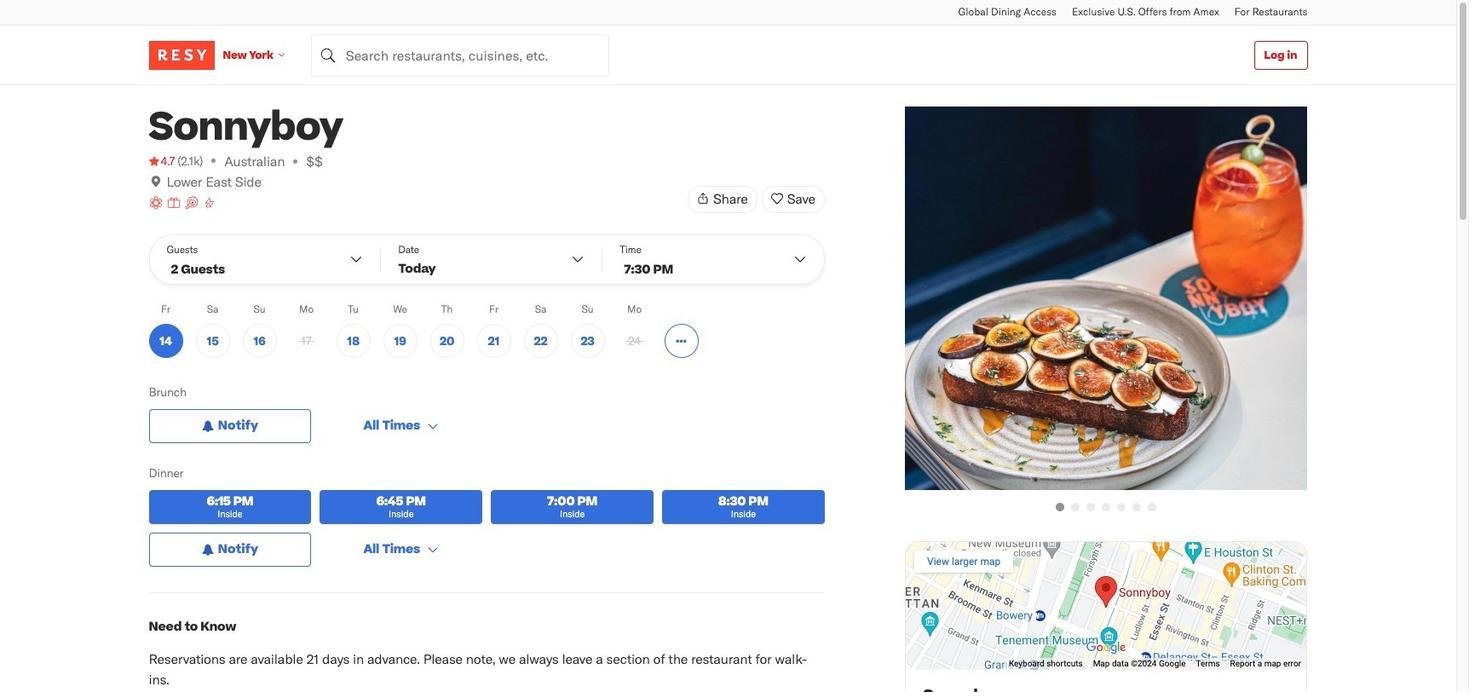 Task type: describe. For each thing, give the bounding box(es) containing it.
Search restaurants, cuisines, etc. text field
[[311, 34, 609, 76]]



Task type: locate. For each thing, give the bounding box(es) containing it.
4.7 out of 5 stars image
[[149, 153, 175, 170]]

None field
[[311, 34, 609, 76]]



Task type: vqa. For each thing, say whether or not it's contained in the screenshot.
2nd (1.8k) reviews element from the left
no



